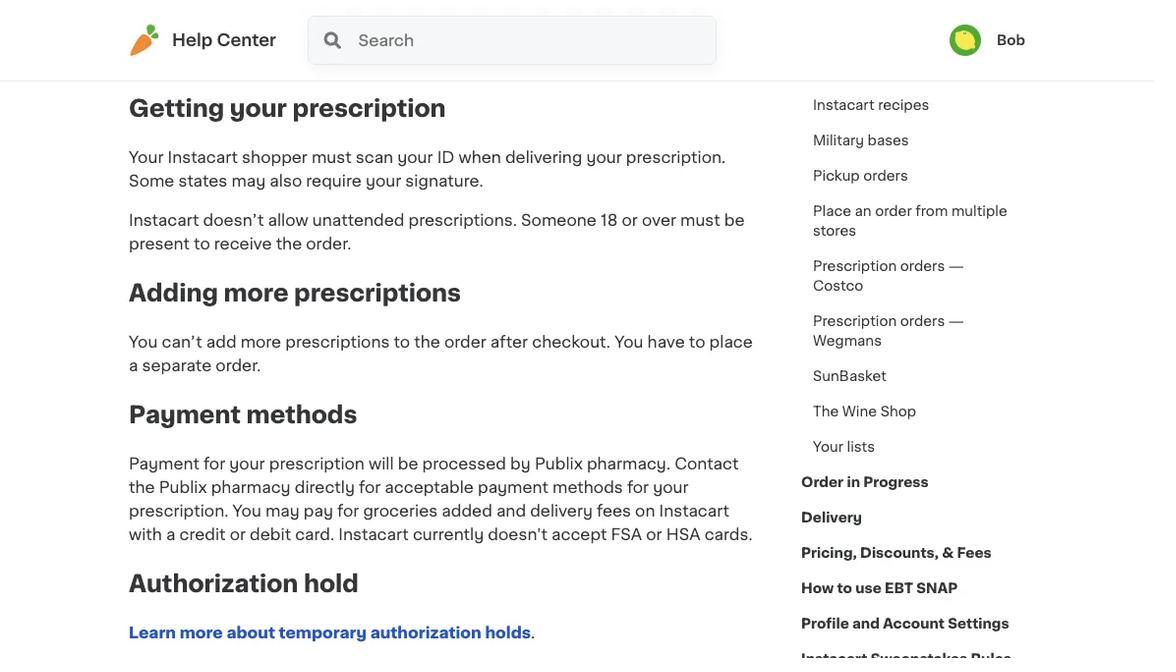 Task type: describe. For each thing, give the bounding box(es) containing it.
related
[[502, 28, 557, 44]]

a inside payment for your prescription will be processed by publix pharmacy. contact the publix pharmacy directly for acceptable payment methods for your prescription. you may pay for groceries added and delivery fees on instacart with a credit or debit card. instacart currently doesn't accept fsa or hsa cards.
[[166, 527, 175, 543]]

lists
[[847, 440, 875, 454]]

account
[[883, 617, 945, 631]]

for right pay
[[337, 503, 359, 519]]

instacart inside 'link'
[[949, 28, 1010, 41]]

prescriptions inside you can't add more prescriptions to the order after checkout. you have to place a separate order.
[[285, 335, 390, 350]]

help
[[172, 32, 213, 49]]

bob
[[997, 33, 1025, 47]]

0 vertical spatial prescription
[[293, 97, 446, 120]]

orders for prescription orders — wegmans
[[900, 315, 945, 328]]

scan
[[356, 150, 393, 166]]

sunbasket
[[813, 370, 887, 383]]

must inside ​​instacart doesn't allow unattended prescriptions. someone 18 or over must be present to receive the order.
[[680, 213, 720, 229]]

states
[[178, 173, 227, 189]]

more inside you can't add more prescriptions to the order after checkout. you have to place a separate order.
[[240, 335, 281, 350]]

payment for your prescription will be processed by publix pharmacy. contact the publix pharmacy directly for acceptable payment methods for your prescription. you may pay for groceries added and delivery fees on instacart with a credit or debit card. instacart currently doesn't accept fsa or hsa cards.
[[129, 456, 753, 543]]

may inside 'your instacart shopper must scan your id when delivering your prescription. some states may also require your signature.'
[[231, 173, 266, 189]]

be inside payment for your prescription will be processed by publix pharmacy. contact the publix pharmacy directly for acceptable payment methods for your prescription. you may pay for groceries added and delivery fees on instacart with a credit or debit card. instacart currently doesn't accept fsa or hsa cards.
[[398, 456, 418, 472]]

your up on
[[653, 480, 689, 496]]

shop
[[880, 405, 916, 419]]

your right delivering in the top of the page
[[586, 150, 622, 166]]

added
[[442, 503, 492, 519]]

sunbasket link
[[801, 359, 898, 394]]

bob link
[[950, 25, 1025, 56]]

hsa
[[666, 527, 700, 543]]

payment for payment for your prescription will be processed by publix pharmacy. contact the publix pharmacy directly for acceptable payment methods for your prescription. you may pay for groceries added and delivery fees on instacart with a credit or debit card. instacart currently doesn't accept fsa or hsa cards.
[[129, 456, 199, 472]]

through
[[891, 28, 945, 41]]

instacart up hsa
[[659, 503, 730, 519]]

the wine shop link
[[801, 394, 928, 430]]

1 horizontal spatial and
[[852, 617, 880, 631]]

the
[[813, 405, 839, 419]]

require
[[306, 173, 362, 189]]

delivery
[[530, 503, 593, 519]]

fees
[[957, 547, 992, 560]]

prescription. inside payment for your prescription will be processed by publix pharmacy. contact the publix pharmacy directly for acceptable payment methods for your prescription. you may pay for groceries added and delivery fees on instacart with a credit or debit card. instacart currently doesn't accept fsa or hsa cards.
[[129, 503, 228, 519]]

how to use ebt snap
[[801, 582, 958, 596]]

how to place an order link
[[801, 52, 976, 87]]

in
[[847, 476, 860, 490]]

place inside how to place an order 'link'
[[866, 63, 904, 77]]

an inside place an order from multiple stores
[[855, 204, 872, 218]]

card.
[[295, 527, 334, 543]]

send
[[813, 28, 849, 41]]

temporary
[[279, 625, 367, 641]]

your for your instacart shopper must scan your id when delivering your prescription. some states may also require your signature.
[[129, 150, 164, 166]]

separate
[[142, 358, 212, 374]]

— for prescription orders — wegmans
[[949, 315, 964, 328]]

someone
[[521, 213, 597, 229]]

prescription orders — costco
[[813, 260, 964, 293]]

send a gift through instacart link
[[801, 17, 1022, 52]]

order inside place an order from multiple stores
[[875, 204, 912, 218]]

progress
[[863, 476, 929, 490]]

can't
[[162, 335, 202, 350]]

messages.
[[597, 28, 682, 44]]

a inside send a gift through instacart 'link'
[[852, 28, 860, 41]]

multiple
[[952, 204, 1007, 218]]

more for prescriptions
[[224, 282, 289, 305]]

you can't add more prescriptions to the order after checkout. you have to place a separate order.
[[129, 335, 753, 374]]

bases
[[868, 134, 909, 147]]

for inside 'instacart doesn't send customers prescription-related text messages. please contact your pharmacy for text message questions or issues.'
[[317, 52, 339, 67]]

currently
[[413, 527, 484, 543]]

the inside payment for your prescription will be processed by publix pharmacy. contact the publix pharmacy directly for acceptable payment methods for your prescription. you may pay for groceries added and delivery fees on instacart with a credit or debit card. instacart currently doesn't accept fsa or hsa cards.
[[129, 480, 155, 496]]

holds
[[485, 625, 531, 641]]

contact
[[129, 52, 190, 67]]

pricing, discounts, & fees link
[[801, 536, 992, 571]]

about
[[227, 625, 275, 641]]

place an order from multiple stores link
[[801, 194, 1025, 249]]

questions
[[454, 52, 533, 67]]

methods inside payment for your prescription will be processed by publix pharmacy. contact the publix pharmacy directly for acceptable payment methods for your prescription. you may pay for groceries added and delivery fees on instacart with a credit or debit card. instacart currently doesn't accept fsa or hsa cards.
[[553, 480, 623, 496]]

the inside you can't add more prescriptions to the order after checkout. you have to place a separate order.
[[414, 335, 440, 350]]

profile and account settings
[[801, 617, 1009, 631]]

how to place an order
[[813, 63, 964, 77]]

adding more prescriptions
[[129, 282, 461, 305]]

your left id
[[397, 150, 433, 166]]

your lists link
[[801, 430, 887, 465]]

profile
[[801, 617, 849, 631]]

prescription orders — wegmans
[[813, 315, 964, 348]]

on
[[635, 503, 655, 519]]

military bases
[[813, 134, 909, 147]]

payment
[[478, 480, 549, 496]]

prescription for wegmans
[[813, 315, 897, 328]]

groceries
[[363, 503, 438, 519]]

by
[[510, 456, 531, 472]]

be inside ​​instacart doesn't allow unattended prescriptions. someone 18 or over must be present to receive the order.
[[724, 213, 745, 229]]

or inside ​​instacart doesn't allow unattended prescriptions. someone 18 or over must be present to receive the order.
[[622, 213, 638, 229]]

place an order from multiple stores
[[813, 204, 1007, 238]]

​​instacart
[[129, 213, 199, 229]]

how for how to place an order
[[813, 63, 844, 77]]

pharmacy.
[[587, 456, 671, 472]]

authorization
[[370, 625, 481, 641]]

contact
[[675, 456, 739, 472]]

over
[[642, 213, 676, 229]]

​​instacart doesn't allow unattended prescriptions. someone 18 or over must be present to receive the order.
[[129, 213, 745, 252]]

prescription inside payment for your prescription will be processed by publix pharmacy. contact the publix pharmacy directly for acceptable payment methods for your prescription. you may pay for groceries added and delivery fees on instacart with a credit or debit card. instacart currently doesn't accept fsa or hsa cards.
[[269, 456, 365, 472]]

acceptable
[[385, 480, 474, 496]]

present
[[129, 236, 190, 252]]

for up on
[[627, 480, 649, 496]]

Search search field
[[356, 17, 716, 64]]

your for your lists
[[813, 440, 843, 454]]

fees
[[597, 503, 631, 519]]

your lists
[[813, 440, 875, 454]]

pickup orders link
[[801, 158, 920, 194]]

0 vertical spatial prescriptions
[[294, 282, 461, 305]]

user avatar image
[[950, 25, 981, 56]]

receive
[[214, 236, 272, 252]]

instacart doesn't send customers prescription-related text messages. please contact your pharmacy for text message questions or issues.
[[129, 28, 738, 67]]

pickup
[[813, 169, 860, 183]]

0 horizontal spatial you
[[129, 335, 158, 350]]

debit
[[250, 527, 291, 543]]

and inside payment for your prescription will be processed by publix pharmacy. contact the publix pharmacy directly for acceptable payment methods for your prescription. you may pay for groceries added and delivery fees on instacart with a credit or debit card. instacart currently doesn't accept fsa or hsa cards.
[[496, 503, 526, 519]]

shopper
[[242, 150, 308, 166]]

instacart recipes
[[813, 98, 929, 112]]

fsa
[[611, 527, 642, 543]]



Task type: vqa. For each thing, say whether or not it's contained in the screenshot.
PRICING, DISCOUNTS, & FEES
yes



Task type: locate. For each thing, give the bounding box(es) containing it.
checkout.
[[532, 335, 611, 350]]

text up "issues."
[[561, 28, 593, 44]]

0 vertical spatial place
[[866, 63, 904, 77]]

1 horizontal spatial place
[[866, 63, 904, 77]]

for down customers
[[317, 52, 339, 67]]

0 vertical spatial orders
[[863, 169, 908, 183]]

doesn't up receive
[[203, 213, 264, 229]]

message
[[378, 52, 450, 67]]

2 payment from the top
[[129, 456, 199, 472]]

may inside payment for your prescription will be processed by publix pharmacy. contact the publix pharmacy directly for acceptable payment methods for your prescription. you may pay for groceries added and delivery fees on instacart with a credit or debit card. instacart currently doesn't accept fsa or hsa cards.
[[265, 503, 300, 519]]

your down scan
[[366, 173, 401, 189]]

payment for payment methods
[[129, 403, 241, 427]]

0 horizontal spatial a
[[129, 358, 138, 374]]

0 vertical spatial your
[[129, 150, 164, 166]]

1 vertical spatial publix
[[159, 480, 207, 496]]

0 vertical spatial payment
[[129, 403, 241, 427]]

0 horizontal spatial text
[[343, 52, 374, 67]]

prescriptions down adding more prescriptions
[[285, 335, 390, 350]]

text
[[561, 28, 593, 44], [343, 52, 374, 67]]

pay
[[304, 503, 333, 519]]

getting
[[129, 97, 224, 120]]

you left have
[[615, 335, 643, 350]]

and
[[496, 503, 526, 519], [852, 617, 880, 631]]

methods up the fees
[[553, 480, 623, 496]]

a left separate
[[129, 358, 138, 374]]

prescriptions.
[[409, 213, 517, 229]]

0 horizontal spatial the
[[129, 480, 155, 496]]

help center
[[172, 32, 276, 49]]

1 vertical spatial orders
[[900, 260, 945, 273]]

directly
[[295, 480, 355, 496]]

must inside 'your instacart shopper must scan your id when delivering your prescription. some states may also require your signature.'
[[312, 150, 352, 166]]

1 horizontal spatial must
[[680, 213, 720, 229]]

0 horizontal spatial be
[[398, 456, 418, 472]]

doesn't for pharmacy
[[203, 28, 264, 44]]

1 vertical spatial a
[[129, 358, 138, 374]]

how up profile
[[801, 582, 834, 596]]

to
[[848, 63, 862, 77], [194, 236, 210, 252], [394, 335, 410, 350], [689, 335, 705, 350], [837, 582, 852, 596]]

1 vertical spatial be
[[398, 456, 418, 472]]

more for about
[[180, 625, 223, 641]]

the down allow
[[276, 236, 302, 252]]

prescription
[[813, 260, 897, 273], [813, 315, 897, 328]]

processed
[[422, 456, 506, 472]]

prescription up 'wegmans'
[[813, 315, 897, 328]]

orders inside prescription orders — costco
[[900, 260, 945, 273]]

order in progress
[[801, 476, 929, 490]]

pharmacy
[[234, 52, 313, 67], [211, 480, 291, 496]]

or down related
[[537, 52, 553, 67]]

0 vertical spatial prescription
[[813, 260, 897, 273]]

discounts,
[[860, 547, 939, 560]]

orders
[[863, 169, 908, 183], [900, 260, 945, 273], [900, 315, 945, 328]]

pricing, discounts, & fees
[[801, 547, 992, 560]]

settings
[[948, 617, 1009, 631]]

instacart inside 'your instacart shopper must scan your id when delivering your prescription. some states may also require your signature.'
[[168, 150, 238, 166]]

order inside 'link'
[[928, 63, 964, 77]]

instacart image
[[129, 25, 160, 56]]

for down payment methods
[[203, 456, 225, 472]]

instacart down "groceries"
[[338, 527, 409, 543]]

prescription up directly
[[269, 456, 365, 472]]

must
[[312, 150, 352, 166], [680, 213, 720, 229]]

0 vertical spatial the
[[276, 236, 302, 252]]

0 vertical spatial order
[[928, 63, 964, 77]]

1 vertical spatial may
[[265, 503, 300, 519]]

— inside prescription orders — wegmans
[[949, 315, 964, 328]]

1 vertical spatial —
[[949, 315, 964, 328]]

0 horizontal spatial an
[[855, 204, 872, 218]]

doesn't
[[203, 28, 264, 44], [203, 213, 264, 229]]

add
[[206, 335, 236, 350]]

2 vertical spatial more
[[180, 625, 223, 641]]

more right add in the left of the page
[[240, 335, 281, 350]]

— down multiple
[[949, 260, 964, 273]]

1 horizontal spatial prescription.
[[626, 150, 726, 166]]

1 vertical spatial text
[[343, 52, 374, 67]]

or down on
[[646, 527, 662, 543]]

orders for pickup orders
[[863, 169, 908, 183]]

—
[[949, 260, 964, 273], [949, 315, 964, 328]]

methods up directly
[[246, 403, 357, 427]]

more right learn
[[180, 625, 223, 641]]

delivery link
[[801, 500, 862, 536]]

1 vertical spatial payment
[[129, 456, 199, 472]]

prescription.
[[626, 150, 726, 166], [129, 503, 228, 519]]

1 vertical spatial pharmacy
[[211, 480, 291, 496]]

instacart up contact
[[129, 28, 199, 44]]

pharmacy down send
[[234, 52, 313, 67]]

instacart
[[949, 28, 1010, 41], [129, 28, 199, 44], [813, 98, 875, 112], [168, 150, 238, 166], [659, 503, 730, 519], [338, 527, 409, 543]]

issues.
[[557, 52, 611, 67]]

1 vertical spatial must
[[680, 213, 720, 229]]

prescriptions down unattended on the top
[[294, 282, 461, 305]]

0 horizontal spatial order
[[444, 335, 486, 350]]

your inside 'your instacart shopper must scan your id when delivering your prescription. some states may also require your signature.'
[[129, 150, 164, 166]]

place down gift at top
[[866, 63, 904, 77]]

1 horizontal spatial your
[[813, 440, 843, 454]]

pharmacy inside payment for your prescription will be processed by publix pharmacy. contact the publix pharmacy directly for acceptable payment methods for your prescription. you may pay for groceries added and delivery fees on instacart with a credit or debit card. instacart currently doesn't accept fsa or hsa cards.
[[211, 480, 291, 496]]

an
[[907, 63, 924, 77], [855, 204, 872, 218]]

your instacart shopper must scan your id when delivering your prescription. some states may also require your signature.
[[129, 150, 726, 189]]

pickup orders
[[813, 169, 908, 183]]

1 vertical spatial prescriptions
[[285, 335, 390, 350]]

0 horizontal spatial and
[[496, 503, 526, 519]]

the inside ​​instacart doesn't allow unattended prescriptions. someone 18 or over must be present to receive the order.
[[276, 236, 302, 252]]

center
[[217, 32, 276, 49]]

— inside prescription orders — costco
[[949, 260, 964, 273]]

0 vertical spatial an
[[907, 63, 924, 77]]

2 vertical spatial order
[[444, 335, 486, 350]]

ebt
[[885, 582, 913, 596]]

order. down unattended on the top
[[306, 236, 351, 252]]

2 horizontal spatial a
[[852, 28, 860, 41]]

a inside you can't add more prescriptions to the order after checkout. you have to place a separate order.
[[129, 358, 138, 374]]

0 horizontal spatial your
[[129, 150, 164, 166]]

2 — from the top
[[949, 315, 964, 328]]

or left debit
[[230, 527, 246, 543]]

1 horizontal spatial a
[[166, 527, 175, 543]]

your down payment methods
[[229, 456, 265, 472]]

order inside you can't add more prescriptions to the order after checkout. you have to place a separate order.
[[444, 335, 486, 350]]

your left lists
[[813, 440, 843, 454]]

pharmacy up debit
[[211, 480, 291, 496]]

doesn't left send
[[203, 28, 264, 44]]

2 prescription from the top
[[813, 315, 897, 328]]

order down the user avatar on the right top of page
[[928, 63, 964, 77]]

costco
[[813, 279, 863, 293]]

to inside 'link'
[[848, 63, 862, 77]]

1 horizontal spatial text
[[561, 28, 593, 44]]

0 vertical spatial doesn't
[[203, 28, 264, 44]]

1 vertical spatial and
[[852, 617, 880, 631]]

adding
[[129, 282, 218, 305]]

0 horizontal spatial methods
[[246, 403, 357, 427]]

must right over
[[680, 213, 720, 229]]

prescription up scan
[[293, 97, 446, 120]]

1 vertical spatial prescription
[[813, 315, 897, 328]]

0 vertical spatial and
[[496, 503, 526, 519]]

2 doesn't from the top
[[203, 213, 264, 229]]

1 vertical spatial order.
[[216, 358, 261, 374]]

orders down "place an order from multiple stores" "link"
[[900, 260, 945, 273]]

from
[[915, 204, 948, 218]]

0 horizontal spatial prescription.
[[129, 503, 228, 519]]

be right over
[[724, 213, 745, 229]]

and down use in the bottom of the page
[[852, 617, 880, 631]]

payment down separate
[[129, 403, 241, 427]]

1 horizontal spatial order
[[875, 204, 912, 218]]

1 vertical spatial methods
[[553, 480, 623, 496]]

the left the after
[[414, 335, 440, 350]]

1 vertical spatial how
[[801, 582, 834, 596]]

place right have
[[709, 335, 753, 350]]

0 vertical spatial prescription.
[[626, 150, 726, 166]]

1 horizontal spatial you
[[232, 503, 261, 519]]

0 vertical spatial pharmacy
[[234, 52, 313, 67]]

prescription
[[293, 97, 446, 120], [269, 456, 365, 472]]

an down through
[[907, 63, 924, 77]]

authorization hold
[[129, 572, 359, 596]]

order left the after
[[444, 335, 486, 350]]

you inside payment for your prescription will be processed by publix pharmacy. contact the publix pharmacy directly for acceptable payment methods for your prescription. you may pay for groceries added and delivery fees on instacart with a credit or debit card. instacart currently doesn't accept fsa or hsa cards.
[[232, 503, 261, 519]]

1 vertical spatial place
[[709, 335, 753, 350]]

id
[[437, 150, 455, 166]]

delivery
[[801, 511, 862, 525]]

military bases link
[[801, 123, 921, 158]]

your up some
[[129, 150, 164, 166]]

0 vertical spatial publix
[[535, 456, 583, 472]]

please
[[686, 28, 738, 44]]

0 vertical spatial more
[[224, 282, 289, 305]]

how to use ebt snap link
[[801, 571, 958, 607]]

order left from
[[875, 204, 912, 218]]

an right the "place"
[[855, 204, 872, 218]]

the
[[276, 236, 302, 252], [414, 335, 440, 350], [129, 480, 155, 496]]

2 vertical spatial the
[[129, 480, 155, 496]]

and down payment
[[496, 503, 526, 519]]

2 vertical spatial a
[[166, 527, 175, 543]]

1 horizontal spatial an
[[907, 63, 924, 77]]

customers
[[311, 28, 395, 44]]

may down shopper
[[231, 173, 266, 189]]

prescription orders — wegmans link
[[801, 304, 1025, 359]]

publix up 'credit'
[[159, 480, 207, 496]]

0 vertical spatial methods
[[246, 403, 357, 427]]

1 horizontal spatial be
[[724, 213, 745, 229]]

0 horizontal spatial place
[[709, 335, 753, 350]]

1 vertical spatial prescription.
[[129, 503, 228, 519]]

0 vertical spatial —
[[949, 260, 964, 273]]

payment up with
[[129, 456, 199, 472]]

prescription. inside 'your instacart shopper must scan your id when delivering your prescription. some states may also require your signature.'
[[626, 150, 726, 166]]

will
[[369, 456, 394, 472]]

orders down bases
[[863, 169, 908, 183]]

1 prescription from the top
[[813, 260, 897, 273]]

wine
[[842, 405, 877, 419]]

instacart inside 'instacart doesn't send customers prescription-related text messages. please contact your pharmacy for text message questions or issues.'
[[129, 28, 199, 44]]

1 vertical spatial an
[[855, 204, 872, 218]]

1 horizontal spatial the
[[276, 236, 302, 252]]

0 vertical spatial order.
[[306, 236, 351, 252]]

orders down prescription orders — costco "link"
[[900, 315, 945, 328]]

2 horizontal spatial you
[[615, 335, 643, 350]]

or inside 'instacart doesn't send customers prescription-related text messages. please contact your pharmacy for text message questions or issues.'
[[537, 52, 553, 67]]

doesn't inside ​​instacart doesn't allow unattended prescriptions. someone 18 or over must be present to receive the order.
[[203, 213, 264, 229]]

how for how to use ebt snap
[[801, 582, 834, 596]]

0 vertical spatial how
[[813, 63, 844, 77]]

1 vertical spatial more
[[240, 335, 281, 350]]

0 vertical spatial a
[[852, 28, 860, 41]]

2 vertical spatial orders
[[900, 315, 945, 328]]

the up with
[[129, 480, 155, 496]]

use
[[855, 582, 882, 596]]

orders inside prescription orders — wegmans
[[900, 315, 945, 328]]

prescription for costco
[[813, 260, 897, 273]]

or right the 18
[[622, 213, 638, 229]]

your up shopper
[[230, 97, 287, 120]]

pharmacy inside 'instacart doesn't send customers prescription-related text messages. please contact your pharmacy for text message questions or issues.'
[[234, 52, 313, 67]]

a left gift at top
[[852, 28, 860, 41]]

snap
[[917, 582, 958, 596]]

payment inside payment for your prescription will be processed by publix pharmacy. contact the publix pharmacy directly for acceptable payment methods for your prescription. you may pay for groceries added and delivery fees on instacart with a credit or debit card. instacart currently doesn't accept fsa or hsa cards.
[[129, 456, 199, 472]]

prescription inside prescription orders — wegmans
[[813, 315, 897, 328]]

1 doesn't from the top
[[203, 28, 264, 44]]

learn
[[129, 625, 176, 641]]

— for prescription orders — costco
[[949, 260, 964, 273]]

some
[[129, 173, 174, 189]]

have
[[647, 335, 685, 350]]

1 vertical spatial prescription
[[269, 456, 365, 472]]

authorization
[[129, 572, 298, 596]]

.
[[531, 625, 535, 641]]

1 vertical spatial your
[[813, 440, 843, 454]]

payment
[[129, 403, 241, 427], [129, 456, 199, 472]]

— down prescription orders — costco "link"
[[949, 315, 964, 328]]

1 horizontal spatial methods
[[553, 480, 623, 496]]

&
[[942, 547, 954, 560]]

your inside 'instacart doesn't send customers prescription-related text messages. please contact your pharmacy for text message questions or issues.'
[[194, 52, 230, 67]]

orders for prescription orders — costco
[[900, 260, 945, 273]]

1 vertical spatial order
[[875, 204, 912, 218]]

0 horizontal spatial publix
[[159, 480, 207, 496]]

0 vertical spatial be
[[724, 213, 745, 229]]

1 horizontal spatial publix
[[535, 456, 583, 472]]

how down the send
[[813, 63, 844, 77]]

order. inside you can't add more prescriptions to the order after checkout. you have to place a separate order.
[[216, 358, 261, 374]]

more down receive
[[224, 282, 289, 305]]

0 vertical spatial text
[[561, 28, 593, 44]]

for down will
[[359, 480, 381, 496]]

be right will
[[398, 456, 418, 472]]

be
[[724, 213, 745, 229], [398, 456, 418, 472]]

your down the "help center"
[[194, 52, 230, 67]]

0 horizontal spatial order.
[[216, 358, 261, 374]]

the wine shop
[[813, 405, 916, 419]]

to inside ​​instacart doesn't allow unattended prescriptions. someone 18 or over must be present to receive the order.
[[194, 236, 210, 252]]

doesn't for present
[[203, 213, 264, 229]]

order
[[801, 476, 844, 490]]

prescription inside prescription orders — costco
[[813, 260, 897, 273]]

how inside 'link'
[[813, 63, 844, 77]]

prescription. up 'credit'
[[129, 503, 228, 519]]

must up require on the left
[[312, 150, 352, 166]]

doesn't
[[488, 527, 548, 543]]

0 vertical spatial may
[[231, 173, 266, 189]]

you up debit
[[232, 503, 261, 519]]

instacart up states
[[168, 150, 238, 166]]

an inside 'link'
[[907, 63, 924, 77]]

prescription up costco
[[813, 260, 897, 273]]

after
[[490, 335, 528, 350]]

0 vertical spatial must
[[312, 150, 352, 166]]

may up debit
[[265, 503, 300, 519]]

1 — from the top
[[949, 260, 964, 273]]

prescriptions
[[294, 282, 461, 305], [285, 335, 390, 350]]

1 vertical spatial doesn't
[[203, 213, 264, 229]]

instacart right through
[[949, 28, 1010, 41]]

place inside you can't add more prescriptions to the order after checkout. you have to place a separate order.
[[709, 335, 753, 350]]

you left can't
[[129, 335, 158, 350]]

gift
[[864, 28, 887, 41]]

text down customers
[[343, 52, 374, 67]]

0 horizontal spatial must
[[312, 150, 352, 166]]

payment methods
[[129, 403, 357, 427]]

allow
[[268, 213, 308, 229]]

learn more about temporary authorization holds link
[[129, 625, 531, 641]]

doesn't inside 'instacart doesn't send customers prescription-related text messages. please contact your pharmacy for text message questions or issues.'
[[203, 28, 264, 44]]

wegmans
[[813, 334, 882, 348]]

2 horizontal spatial order
[[928, 63, 964, 77]]

1 vertical spatial the
[[414, 335, 440, 350]]

instacart recipes link
[[801, 87, 941, 123]]

2 horizontal spatial the
[[414, 335, 440, 350]]

order.
[[306, 236, 351, 252], [216, 358, 261, 374]]

a right with
[[166, 527, 175, 543]]

order. down add in the left of the page
[[216, 358, 261, 374]]

signature.
[[405, 173, 483, 189]]

instacart up military
[[813, 98, 875, 112]]

prescription. up over
[[626, 150, 726, 166]]

1 horizontal spatial order.
[[306, 236, 351, 252]]

place
[[813, 204, 851, 218]]

publix right by
[[535, 456, 583, 472]]

order. inside ​​instacart doesn't allow unattended prescriptions. someone 18 or over must be present to receive the order.
[[306, 236, 351, 252]]

accept
[[552, 527, 607, 543]]

1 payment from the top
[[129, 403, 241, 427]]



